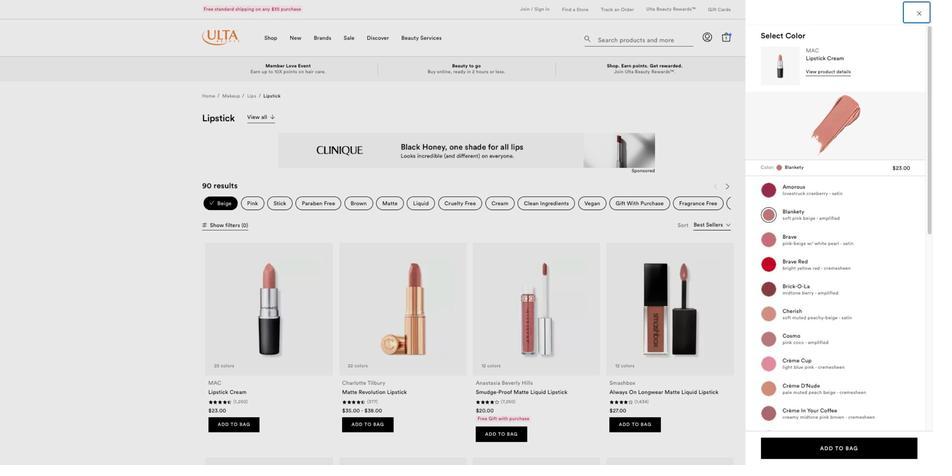 Task type: describe. For each thing, give the bounding box(es) containing it.
crème in your coffee lipstick cream image
[[761, 406, 776, 422]]

cosmo lipstick cream image
[[761, 332, 776, 347]]

14 / 44 group
[[727, 197, 769, 211]]

withicon image
[[210, 201, 214, 206]]

Search products and more search field
[[597, 31, 691, 45]]

amorous lipstick cream image
[[761, 182, 776, 198]]

log in to your ulta account image
[[703, 33, 712, 42]]

1 product group from the left
[[202, 243, 333, 452]]

3 product group from the left
[[470, 243, 600, 452]]

next slide image
[[725, 184, 731, 190]]

anastasia beverly hills smudge-proof matte liquid lipstick image
[[485, 259, 587, 361]]

mac lipstick cream image
[[218, 259, 320, 361]]

1 horizontal spatial blankety lipstick cream image
[[801, 92, 870, 160]]

brave lipstick cream image
[[761, 232, 776, 248]]

lipstick cream image
[[767, 53, 793, 79]]



Task type: vqa. For each thing, say whether or not it's contained in the screenshot.
HYDRO
no



Task type: locate. For each thing, give the bounding box(es) containing it.
blankety lipstick cream image
[[801, 92, 870, 160], [776, 165, 782, 171]]

2 product group from the left
[[336, 243, 467, 452]]

close image
[[917, 11, 922, 16]]

1 / 44 group
[[203, 197, 238, 211]]

smashbox always on longwear matte liquid lipstick image
[[619, 259, 721, 361]]

product group
[[202, 243, 333, 452], [336, 243, 467, 452], [470, 243, 600, 452], [603, 243, 734, 452]]

advertisement element
[[278, 133, 655, 168]]

product filters carousel region
[[202, 181, 769, 214]]

previous slide image
[[712, 184, 718, 190]]

None search field
[[585, 30, 694, 48]]

crème d'nude lipstick cream image
[[761, 381, 776, 397]]

crème cup lipstick cream image
[[761, 357, 776, 372]]

withiconright image
[[270, 115, 275, 119]]

brave red lipstick cream image
[[761, 257, 776, 273]]

charlotte tilbury matte revolution lipstick image
[[352, 259, 454, 361]]

1 vertical spatial blankety lipstick cream image
[[776, 165, 782, 171]]

brick-o-la lipstick cream image
[[761, 282, 776, 298]]

1 items in bag image
[[722, 33, 731, 42]]

0 horizontal spatial blankety lipstick cream image
[[776, 165, 782, 171]]

4 product group from the left
[[603, 243, 734, 452]]

cherish lipstick cream image
[[761, 307, 776, 322]]

0 vertical spatial blankety lipstick cream image
[[801, 92, 870, 160]]



